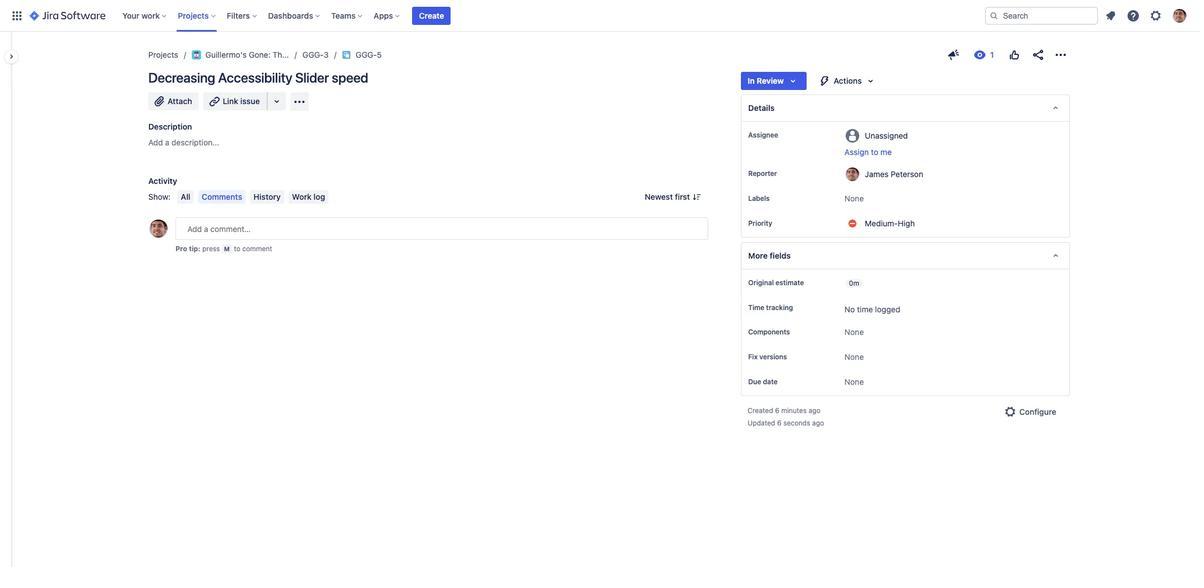 Task type: describe. For each thing, give the bounding box(es) containing it.
ggg-3 link
[[303, 48, 329, 62]]

projects link
[[148, 48, 178, 62]]

add a description...
[[148, 138, 219, 147]]

assignee
[[749, 131, 779, 139]]

fix versions
[[749, 353, 788, 362]]

0 horizontal spatial to
[[234, 245, 241, 253]]

menu bar containing all
[[175, 190, 331, 204]]

all
[[181, 192, 190, 202]]

no
[[845, 305, 855, 314]]

teams button
[[328, 7, 367, 25]]

1 vertical spatial 6
[[778, 419, 782, 428]]

time tracking
[[749, 304, 794, 312]]

estimate
[[776, 279, 805, 287]]

your work button
[[119, 7, 171, 25]]

decreasing
[[148, 70, 215, 86]]

time tracking pin to top. only you can see pinned fields. image
[[796, 304, 805, 313]]

filters button
[[224, 7, 261, 25]]

all button
[[178, 190, 194, 204]]

activity
[[148, 176, 177, 186]]

ggg- for 3
[[303, 50, 324, 59]]

apps button
[[371, 7, 405, 25]]

0 vertical spatial ago
[[809, 407, 821, 415]]

guillermo's gone: th... link
[[192, 48, 289, 62]]

log
[[314, 192, 325, 202]]

m
[[224, 245, 230, 253]]

actions button
[[812, 72, 885, 90]]

gone:
[[249, 50, 271, 59]]

create
[[419, 10, 444, 20]]

actions image
[[1055, 48, 1068, 62]]

assign to me
[[845, 147, 892, 157]]

assign to me button
[[845, 147, 1059, 158]]

medium-high
[[865, 219, 915, 228]]

high
[[898, 219, 915, 228]]

give feedback image
[[948, 48, 961, 62]]

link web pages and more image
[[270, 95, 284, 108]]

show:
[[148, 192, 171, 202]]

in
[[748, 76, 755, 86]]

newest first button
[[638, 190, 709, 204]]

teams
[[331, 10, 356, 20]]

due
[[749, 378, 762, 387]]

first
[[675, 192, 690, 202]]

your work
[[123, 10, 160, 20]]

guillermo's
[[206, 50, 247, 59]]

james peterson
[[865, 169, 924, 179]]

add
[[148, 138, 163, 147]]

work log button
[[289, 190, 329, 204]]

history
[[254, 192, 281, 202]]

james
[[865, 169, 889, 179]]

ggg- for 5
[[356, 50, 377, 59]]

description
[[148, 122, 192, 131]]

work
[[142, 10, 160, 20]]

3
[[324, 50, 329, 59]]

speed
[[332, 70, 369, 86]]

more
[[749, 251, 768, 261]]

slider
[[295, 70, 329, 86]]

newest first
[[645, 192, 690, 202]]

help image
[[1127, 9, 1141, 22]]

comments button
[[198, 190, 246, 204]]

create button
[[413, 7, 451, 25]]

to inside button
[[872, 147, 879, 157]]

fix versions pin to top. only you can see pinned fields. image
[[790, 353, 799, 362]]

time
[[858, 305, 874, 314]]

5
[[377, 50, 382, 59]]

ggg-5
[[356, 50, 382, 59]]

Add a comment… field
[[176, 218, 709, 240]]

work log
[[292, 192, 325, 202]]

unassigned
[[865, 131, 909, 140]]

components pin to top. only you can see pinned fields. image
[[793, 328, 802, 337]]

reporter
[[749, 169, 778, 178]]

apps
[[374, 10, 393, 20]]

search image
[[990, 11, 999, 20]]

created 6 minutes ago updated 6 seconds ago
[[748, 407, 825, 428]]

a
[[165, 138, 169, 147]]

tracking
[[767, 304, 794, 312]]

actions
[[834, 76, 862, 86]]

pro
[[176, 245, 187, 253]]

versions
[[760, 353, 788, 362]]

settings image
[[1150, 9, 1164, 22]]



Task type: locate. For each thing, give the bounding box(es) containing it.
appswitcher icon image
[[10, 9, 24, 22]]

1 vertical spatial projects
[[148, 50, 178, 59]]

details
[[749, 103, 775, 113]]

assign
[[845, 147, 869, 157]]

to right m
[[234, 245, 241, 253]]

2 ggg- from the left
[[356, 50, 377, 59]]

1 none from the top
[[845, 194, 864, 203]]

1 vertical spatial ago
[[813, 419, 825, 428]]

add app image
[[293, 95, 306, 108]]

dashboards button
[[265, 7, 325, 25]]

ggg- up the slider on the top left of page
[[303, 50, 324, 59]]

more fields element
[[741, 242, 1071, 270]]

minutes
[[782, 407, 807, 415]]

due date
[[749, 378, 778, 387]]

0 vertical spatial projects
[[178, 10, 209, 20]]

none
[[845, 194, 864, 203], [845, 328, 864, 337], [845, 353, 864, 362], [845, 377, 864, 387]]

ggg- left 'copy link to issue' image
[[356, 50, 377, 59]]

comment
[[242, 245, 272, 253]]

projects up "decreasing"
[[148, 50, 178, 59]]

assignee pin to top. only you can see pinned fields. image
[[781, 131, 790, 140]]

banner containing your work
[[0, 0, 1201, 32]]

filters
[[227, 10, 250, 20]]

jira software image
[[29, 9, 106, 22], [29, 9, 106, 22]]

priority
[[749, 219, 773, 228]]

tip:
[[189, 245, 201, 253]]

primary element
[[7, 0, 986, 31]]

profile image of james peterson image
[[150, 220, 168, 238]]

vote options: no one has voted for this issue yet. image
[[1008, 48, 1022, 62]]

copy link to issue image
[[380, 50, 389, 59]]

priority pin to top. only you can see pinned fields. image
[[775, 219, 784, 228]]

me
[[881, 147, 892, 157]]

projects button
[[175, 7, 220, 25]]

sidebar navigation image
[[0, 45, 25, 68]]

your profile and settings image
[[1174, 9, 1187, 22]]

0 vertical spatial to
[[872, 147, 879, 157]]

0 horizontal spatial ggg-
[[303, 50, 324, 59]]

projects for projects link
[[148, 50, 178, 59]]

1 horizontal spatial ggg-
[[356, 50, 377, 59]]

accessibility
[[218, 70, 293, 86]]

work
[[292, 192, 312, 202]]

6
[[776, 407, 780, 415], [778, 419, 782, 428]]

history button
[[250, 190, 284, 204]]

Search field
[[986, 7, 1099, 25]]

share image
[[1032, 48, 1046, 62]]

pro tip: press m to comment
[[176, 245, 272, 253]]

1 vertical spatial to
[[234, 245, 241, 253]]

issue
[[241, 96, 260, 106]]

dashboards
[[268, 10, 313, 20]]

to left me
[[872, 147, 879, 157]]

ggg-3
[[303, 50, 329, 59]]

projects up guillermo's gone: the game image
[[178, 10, 209, 20]]

configure link
[[997, 404, 1064, 422]]

6 left seconds
[[778, 419, 782, 428]]

your
[[123, 10, 140, 20]]

banner
[[0, 0, 1201, 32]]

0m
[[850, 279, 860, 288]]

4 none from the top
[[845, 377, 864, 387]]

1 horizontal spatial to
[[872, 147, 879, 157]]

newest first image
[[693, 193, 702, 202]]

3 none from the top
[[845, 353, 864, 362]]

comments
[[202, 192, 242, 202]]

link
[[223, 96, 238, 106]]

to
[[872, 147, 879, 157], [234, 245, 241, 253]]

th...
[[273, 50, 289, 59]]

reporter pin to top. only you can see pinned fields. image
[[780, 169, 789, 178]]

review
[[757, 76, 784, 86]]

decreasing accessibility slider speed
[[148, 70, 369, 86]]

menu bar
[[175, 190, 331, 204]]

2 none from the top
[[845, 328, 864, 337]]

created
[[748, 407, 774, 415]]

notifications image
[[1105, 9, 1118, 22]]

details element
[[741, 95, 1071, 122]]

guillermo's gone: th...
[[206, 50, 289, 59]]

sub task image
[[342, 50, 351, 59]]

in review
[[748, 76, 784, 86]]

projects for projects dropdown button
[[178, 10, 209, 20]]

1 ggg- from the left
[[303, 50, 324, 59]]

guillermo's gone: the game image
[[192, 50, 201, 59]]

link issue
[[223, 96, 260, 106]]

ggg-5 link
[[356, 48, 382, 62]]

configure
[[1020, 408, 1057, 417]]

ago right seconds
[[813, 419, 825, 428]]

attach
[[168, 96, 192, 106]]

updated
[[748, 419, 776, 428]]

in review button
[[741, 72, 807, 90]]

description...
[[172, 138, 219, 147]]

peterson
[[891, 169, 924, 179]]

ggg-
[[303, 50, 324, 59], [356, 50, 377, 59]]

newest
[[645, 192, 673, 202]]

more fields
[[749, 251, 791, 261]]

no time logged
[[845, 305, 901, 314]]

original estimate
[[749, 279, 805, 287]]

fix
[[749, 353, 758, 362]]

time
[[749, 304, 765, 312]]

0 vertical spatial 6
[[776, 407, 780, 415]]

logged
[[876, 305, 901, 314]]

seconds
[[784, 419, 811, 428]]

fields
[[770, 251, 791, 261]]

labels
[[749, 194, 770, 203]]

projects inside projects dropdown button
[[178, 10, 209, 20]]

date
[[764, 378, 778, 387]]

medium-
[[865, 219, 898, 228]]

ago right minutes
[[809, 407, 821, 415]]

6 left minutes
[[776, 407, 780, 415]]

attach button
[[148, 92, 199, 110]]

press
[[202, 245, 220, 253]]

components
[[749, 328, 791, 337]]



Task type: vqa. For each thing, say whether or not it's contained in the screenshot.
the vitae within the EUISMOD ELEMENTUM NISI QUIS ELEIFEND QUAM ADIPISCING VITAE PROIN.
no



